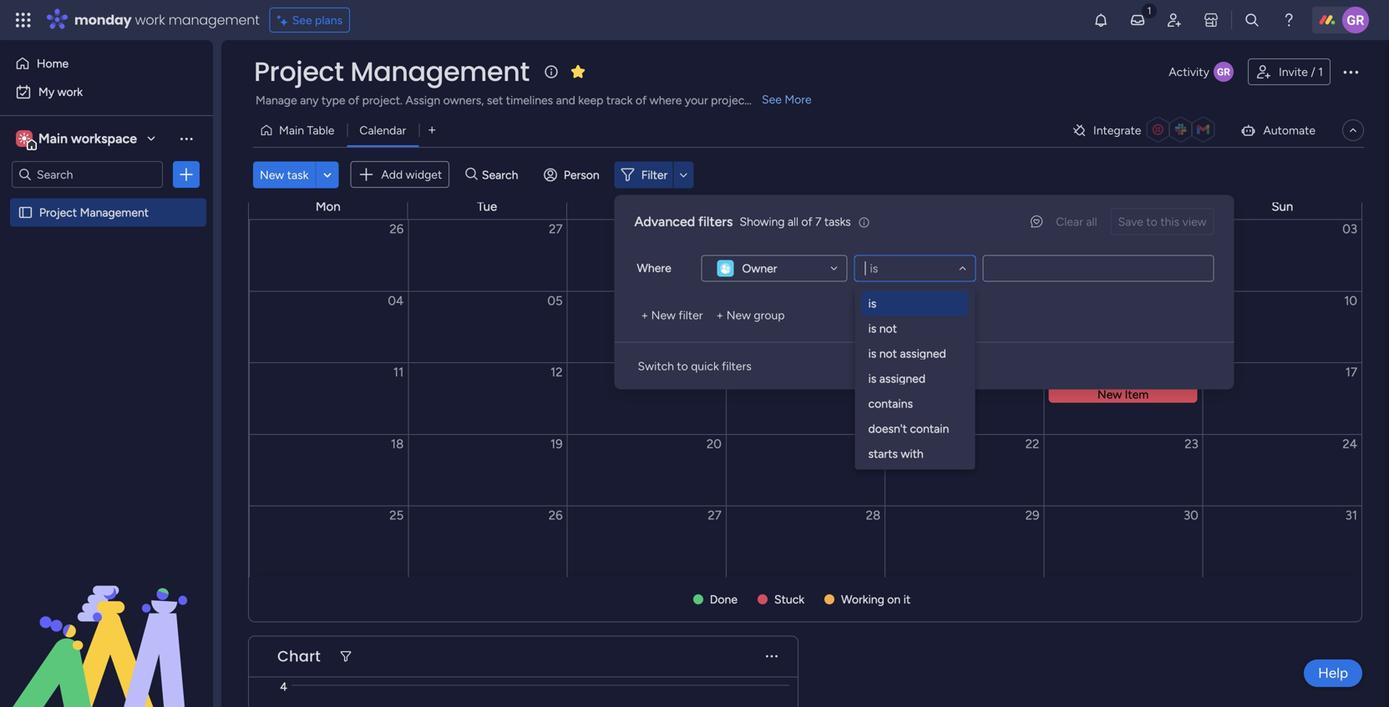 Task type: locate. For each thing, give the bounding box(es) containing it.
of
[[348, 93, 360, 107], [636, 93, 647, 107], [802, 215, 813, 229]]

workspace selection element
[[16, 129, 140, 150]]

v2 user feedback image
[[1031, 213, 1043, 231]]

+ for + new filter
[[641, 308, 649, 323]]

new left task
[[260, 168, 284, 182]]

0 horizontal spatial +
[[641, 308, 649, 323]]

lottie animation element
[[0, 539, 213, 708]]

0 horizontal spatial see
[[292, 13, 312, 27]]

+ new filter button
[[635, 302, 710, 329]]

option
[[0, 198, 213, 201]]

main for main table
[[279, 123, 304, 137]]

angle down image
[[323, 169, 332, 181]]

to
[[1147, 215, 1158, 229], [677, 359, 688, 374]]

to inside 'button'
[[1147, 215, 1158, 229]]

all right clear
[[1087, 215, 1098, 229]]

collapse board header image
[[1347, 124, 1360, 137]]

home option
[[10, 50, 203, 77]]

1 horizontal spatial main
[[279, 123, 304, 137]]

quick
[[691, 359, 719, 374]]

1 vertical spatial to
[[677, 359, 688, 374]]

1 horizontal spatial work
[[135, 10, 165, 29]]

widget
[[406, 168, 442, 182]]

project
[[254, 53, 344, 90], [39, 206, 77, 220]]

0 horizontal spatial new
[[260, 168, 284, 182]]

to inside button
[[677, 359, 688, 374]]

1 horizontal spatial see
[[762, 92, 782, 107]]

automate
[[1264, 123, 1316, 137]]

0 horizontal spatial work
[[57, 85, 83, 99]]

see inside button
[[292, 13, 312, 27]]

1 horizontal spatial management
[[350, 53, 530, 90]]

manage
[[256, 93, 297, 107]]

owner
[[742, 262, 778, 276]]

+
[[641, 308, 649, 323], [717, 308, 724, 323]]

and
[[556, 93, 576, 107]]

table
[[307, 123, 335, 137]]

Search in workspace field
[[35, 165, 140, 184]]

work right my
[[57, 85, 83, 99]]

1 horizontal spatial project
[[254, 53, 344, 90]]

save
[[1119, 215, 1144, 229]]

clear all button
[[1050, 209, 1104, 235]]

see more link
[[760, 91, 814, 108]]

1 horizontal spatial to
[[1147, 215, 1158, 229]]

2 horizontal spatial of
[[802, 215, 813, 229]]

options image
[[1341, 62, 1361, 82]]

v2 search image
[[466, 165, 478, 184]]

work inside my work option
[[57, 85, 83, 99]]

not up is assigned
[[880, 347, 897, 361]]

+ left filter
[[641, 308, 649, 323]]

project up the any
[[254, 53, 344, 90]]

assigned
[[900, 347, 947, 361], [880, 372, 926, 386]]

0 horizontal spatial to
[[677, 359, 688, 374]]

task
[[287, 168, 309, 182]]

2 all from the left
[[1087, 215, 1098, 229]]

workspace
[[71, 131, 137, 147]]

is for is assigned
[[869, 372, 877, 386]]

chart
[[277, 646, 321, 668]]

1 vertical spatial project
[[39, 206, 77, 220]]

automate button
[[1234, 117, 1323, 144]]

1 vertical spatial management
[[80, 206, 149, 220]]

plans
[[315, 13, 343, 27]]

tue
[[477, 199, 497, 214]]

filter
[[679, 308, 703, 323]]

0 vertical spatial see
[[292, 13, 312, 27]]

filters right quick
[[722, 359, 752, 374]]

2 not from the top
[[880, 347, 897, 361]]

advanced filters showing all of 7 tasks
[[635, 214, 851, 230]]

track
[[607, 93, 633, 107]]

0 vertical spatial filters
[[699, 214, 733, 230]]

integrate button
[[1065, 113, 1227, 148]]

+ right filter
[[717, 308, 724, 323]]

0 horizontal spatial main
[[38, 131, 68, 147]]

+ new filter
[[641, 308, 703, 323]]

1 vertical spatial work
[[57, 85, 83, 99]]

1 vertical spatial see
[[762, 92, 782, 107]]

to left this
[[1147, 215, 1158, 229]]

not
[[880, 322, 897, 336], [880, 347, 897, 361]]

home
[[37, 56, 69, 71]]

show board description image
[[541, 64, 561, 80]]

to left quick
[[677, 359, 688, 374]]

main down my
[[38, 131, 68, 147]]

arrow down image
[[674, 165, 694, 185]]

add widget
[[381, 168, 442, 182]]

filters inside button
[[722, 359, 752, 374]]

of left 7
[[802, 215, 813, 229]]

0 vertical spatial work
[[135, 10, 165, 29]]

1 horizontal spatial +
[[717, 308, 724, 323]]

project management inside "list box"
[[39, 206, 149, 220]]

doesn't
[[869, 422, 907, 436]]

any
[[300, 93, 319, 107]]

new left group
[[727, 308, 751, 323]]

filters
[[699, 214, 733, 230], [722, 359, 752, 374]]

of inside advanced filters showing all of 7 tasks
[[802, 215, 813, 229]]

working on it
[[842, 593, 911, 607]]

management down search in workspace field
[[80, 206, 149, 220]]

calendar button
[[347, 117, 419, 144]]

on
[[888, 593, 901, 607]]

2 + from the left
[[717, 308, 724, 323]]

manage any type of project. assign owners, set timelines and keep track of where your project stands.
[[256, 93, 789, 107]]

switch to quick filters
[[638, 359, 752, 374]]

1 all from the left
[[788, 215, 799, 229]]

monday
[[74, 10, 132, 29]]

0 vertical spatial project management
[[254, 53, 530, 90]]

management
[[169, 10, 260, 29]]

1 horizontal spatial all
[[1087, 215, 1098, 229]]

switch to quick filters button
[[631, 353, 759, 380]]

lottie animation image
[[0, 539, 213, 708]]

where
[[650, 93, 682, 107]]

management
[[350, 53, 530, 90], [80, 206, 149, 220]]

not inside is is not
[[880, 322, 897, 336]]

see for see more
[[762, 92, 782, 107]]

0 vertical spatial not
[[880, 322, 897, 336]]

invite members image
[[1167, 12, 1183, 28]]

+ new group
[[717, 308, 785, 323]]

0 horizontal spatial project
[[39, 206, 77, 220]]

main inside workspace selection element
[[38, 131, 68, 147]]

help image
[[1281, 12, 1298, 28]]

1 + from the left
[[641, 308, 649, 323]]

calendar
[[360, 123, 406, 137]]

project.
[[362, 93, 403, 107]]

1 vertical spatial filters
[[722, 359, 752, 374]]

greg robinson image
[[1343, 7, 1370, 33]]

see plans
[[292, 13, 343, 27]]

2 horizontal spatial new
[[727, 308, 751, 323]]

of right track in the left of the page
[[636, 93, 647, 107]]

2 workspace image from the left
[[18, 130, 30, 148]]

project management up 'project.'
[[254, 53, 530, 90]]

all
[[788, 215, 799, 229], [1087, 215, 1098, 229]]

management up assign
[[350, 53, 530, 90]]

of right type
[[348, 93, 360, 107]]

work right monday
[[135, 10, 165, 29]]

1 workspace image from the left
[[16, 130, 33, 148]]

main
[[279, 123, 304, 137], [38, 131, 68, 147]]

1 vertical spatial project management
[[39, 206, 149, 220]]

not up is not assigned on the right of the page
[[880, 322, 897, 336]]

0 horizontal spatial project management
[[39, 206, 149, 220]]

doesn't contain
[[869, 422, 950, 436]]

public board image
[[18, 205, 33, 221]]

monday marketplace image
[[1203, 12, 1220, 28]]

0 vertical spatial to
[[1147, 215, 1158, 229]]

timelines
[[506, 93, 553, 107]]

project right public board icon
[[39, 206, 77, 220]]

assigned up is assigned
[[900, 347, 947, 361]]

work for monday
[[135, 10, 165, 29]]

new left filter
[[652, 308, 676, 323]]

1 not from the top
[[880, 322, 897, 336]]

activity
[[1169, 65, 1210, 79]]

project management down search in workspace field
[[39, 206, 149, 220]]

is for is not assigned
[[869, 347, 877, 361]]

select product image
[[15, 12, 32, 28]]

workspace options image
[[178, 130, 195, 147]]

all down thu
[[788, 215, 799, 229]]

is not assigned
[[869, 347, 947, 361]]

see left plans
[[292, 13, 312, 27]]

filters left showing
[[699, 214, 733, 230]]

where
[[637, 261, 672, 275]]

notifications image
[[1093, 12, 1110, 28]]

main left table in the top of the page
[[279, 123, 304, 137]]

work
[[135, 10, 165, 29], [57, 85, 83, 99]]

1 horizontal spatial new
[[652, 308, 676, 323]]

assigned down is not assigned on the right of the page
[[880, 372, 926, 386]]

help
[[1319, 665, 1349, 682]]

all inside advanced filters showing all of 7 tasks
[[788, 215, 799, 229]]

workspace image
[[16, 130, 33, 148], [18, 130, 30, 148]]

see left more
[[762, 92, 782, 107]]

this
[[1161, 215, 1180, 229]]

project management
[[254, 53, 530, 90], [39, 206, 149, 220]]

thu
[[795, 199, 816, 214]]

0 horizontal spatial management
[[80, 206, 149, 220]]

assign
[[406, 93, 441, 107]]

main table button
[[253, 117, 347, 144]]

1 horizontal spatial project management
[[254, 53, 530, 90]]

1 vertical spatial not
[[880, 347, 897, 361]]

0 horizontal spatial all
[[788, 215, 799, 229]]

Search field
[[478, 163, 528, 187]]



Task type: vqa. For each thing, say whether or not it's contained in the screenshot.
Public board image within Quick search results list box's add to favorites icon
no



Task type: describe. For each thing, give the bounding box(es) containing it.
project inside "list box"
[[39, 206, 77, 220]]

0 horizontal spatial of
[[348, 93, 360, 107]]

person
[[564, 168, 600, 182]]

showing
[[740, 215, 785, 229]]

search everything image
[[1244, 12, 1261, 28]]

with
[[901, 447, 924, 461]]

1
[[1319, 65, 1324, 79]]

/
[[1311, 65, 1316, 79]]

to for switch
[[677, 359, 688, 374]]

0 vertical spatial management
[[350, 53, 530, 90]]

stands.
[[752, 93, 789, 107]]

7
[[816, 215, 822, 229]]

help button
[[1305, 660, 1363, 688]]

add
[[381, 168, 403, 182]]

invite / 1
[[1279, 65, 1324, 79]]

home link
[[10, 50, 203, 77]]

1 horizontal spatial of
[[636, 93, 647, 107]]

my work link
[[10, 79, 203, 105]]

+ new group button
[[710, 302, 792, 329]]

my work
[[38, 85, 83, 99]]

options image
[[178, 166, 195, 183]]

see plans button
[[270, 8, 350, 33]]

project
[[711, 93, 749, 107]]

owners,
[[443, 93, 484, 107]]

invite
[[1279, 65, 1309, 79]]

remove from favorites image
[[570, 63, 587, 80]]

keep
[[578, 93, 604, 107]]

+ for + new group
[[717, 308, 724, 323]]

is is not
[[869, 297, 897, 336]]

save to this view button
[[1111, 209, 1215, 235]]

working
[[842, 593, 885, 607]]

new for + new filter
[[652, 308, 676, 323]]

Project Management field
[[250, 53, 534, 90]]

done
[[710, 593, 738, 607]]

filter
[[642, 168, 668, 182]]

to for save
[[1147, 215, 1158, 229]]

monday work management
[[74, 10, 260, 29]]

0 vertical spatial assigned
[[900, 347, 947, 361]]

it
[[904, 593, 911, 607]]

type
[[322, 93, 346, 107]]

set
[[487, 93, 503, 107]]

my work option
[[10, 79, 203, 105]]

starts
[[869, 447, 898, 461]]

management inside "list box"
[[80, 206, 149, 220]]

0 vertical spatial project
[[254, 53, 344, 90]]

person button
[[537, 161, 610, 188]]

add view image
[[429, 124, 436, 136]]

tasks
[[825, 215, 851, 229]]

work for my
[[57, 85, 83, 99]]

switch
[[638, 359, 674, 374]]

sat
[[1114, 199, 1133, 214]]

invite / 1 button
[[1248, 58, 1331, 85]]

advanced
[[635, 214, 695, 230]]

see more
[[762, 92, 812, 107]]

is for is is not
[[869, 297, 877, 311]]

integrate
[[1094, 123, 1142, 137]]

mon
[[316, 199, 341, 214]]

is for is
[[870, 262, 879, 276]]

clear all
[[1056, 215, 1098, 229]]

main table
[[279, 123, 335, 137]]

stuck
[[775, 593, 805, 607]]

is assigned
[[869, 372, 926, 386]]

add widget button
[[351, 161, 450, 188]]

more dots image
[[766, 651, 778, 663]]

contains
[[869, 397, 913, 411]]

contain
[[910, 422, 950, 436]]

Chart field
[[273, 646, 325, 668]]

wed
[[634, 199, 659, 214]]

view
[[1183, 215, 1207, 229]]

clear
[[1056, 215, 1084, 229]]

new task
[[260, 168, 309, 182]]

main workspace
[[38, 131, 137, 147]]

new inside button
[[260, 168, 284, 182]]

1 image
[[1142, 1, 1157, 20]]

main workspace button
[[12, 125, 163, 153]]

my
[[38, 85, 54, 99]]

more
[[785, 92, 812, 107]]

update feed image
[[1130, 12, 1147, 28]]

main for main workspace
[[38, 131, 68, 147]]

sun
[[1272, 199, 1294, 214]]

new task button
[[253, 161, 315, 188]]

new for + new group
[[727, 308, 751, 323]]

filter button
[[615, 161, 694, 188]]

save to this view
[[1119, 215, 1207, 229]]

group
[[754, 308, 785, 323]]

starts with
[[869, 447, 924, 461]]

project management list box
[[0, 195, 213, 453]]

1 vertical spatial assigned
[[880, 372, 926, 386]]

all inside button
[[1087, 215, 1098, 229]]

your
[[685, 93, 708, 107]]

see for see plans
[[292, 13, 312, 27]]



